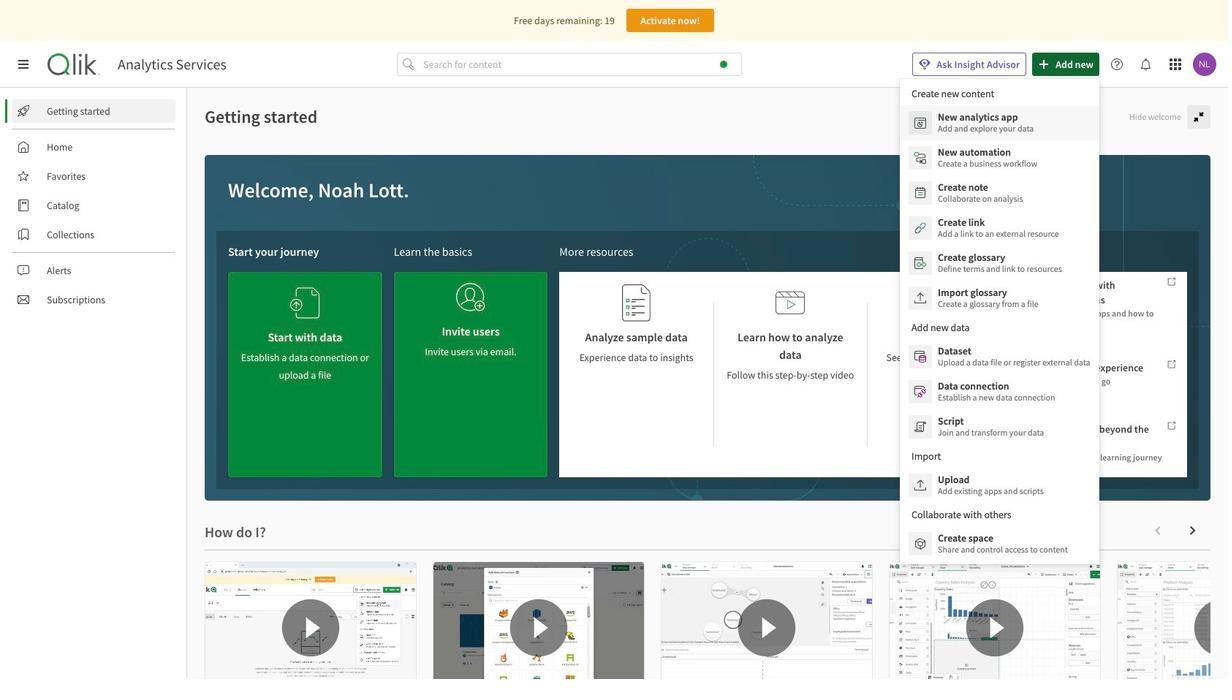 Task type: describe. For each thing, give the bounding box(es) containing it.
invite users image
[[456, 278, 486, 317]]

how do i create an app? image
[[206, 562, 416, 679]]

learn how to analyze data image
[[776, 284, 805, 323]]

explore the demo image
[[930, 284, 960, 323]]

how do i create a visualization? image
[[890, 562, 1101, 679]]

8 menu item from the top
[[900, 374, 1100, 410]]

10 menu item from the top
[[900, 468, 1100, 503]]

6 menu item from the top
[[900, 281, 1100, 316]]

how do i define data associations? image
[[662, 562, 873, 679]]



Task type: vqa. For each thing, say whether or not it's contained in the screenshot.
the "How do I create an app?" IMAGE
yes



Task type: locate. For each thing, give the bounding box(es) containing it.
main content
[[187, 88, 1229, 679]]

5 menu item from the top
[[900, 246, 1100, 281]]

menu
[[900, 79, 1100, 565]]

close sidebar menu image
[[18, 59, 29, 70]]

menu item
[[900, 105, 1100, 140], [900, 140, 1100, 176], [900, 176, 1100, 211], [900, 211, 1100, 246], [900, 246, 1100, 281], [900, 281, 1100, 316], [900, 339, 1100, 374], [900, 374, 1100, 410], [900, 410, 1100, 445], [900, 468, 1100, 503], [900, 527, 1100, 562]]

3 menu item from the top
[[900, 176, 1100, 211]]

1 menu item from the top
[[900, 105, 1100, 140]]

navigation pane element
[[0, 94, 187, 317]]

how do i load data into an app? image
[[434, 562, 644, 679]]

analyze sample data image
[[622, 284, 651, 323]]

2 menu item from the top
[[900, 140, 1100, 176]]

hide welcome image
[[1194, 111, 1205, 123]]

analytics services element
[[118, 56, 227, 73]]

home badge image
[[720, 61, 728, 68]]

11 menu item from the top
[[900, 527, 1100, 562]]

9 menu item from the top
[[900, 410, 1100, 445]]

7 menu item from the top
[[900, 339, 1100, 374]]

4 menu item from the top
[[900, 211, 1100, 246]]



